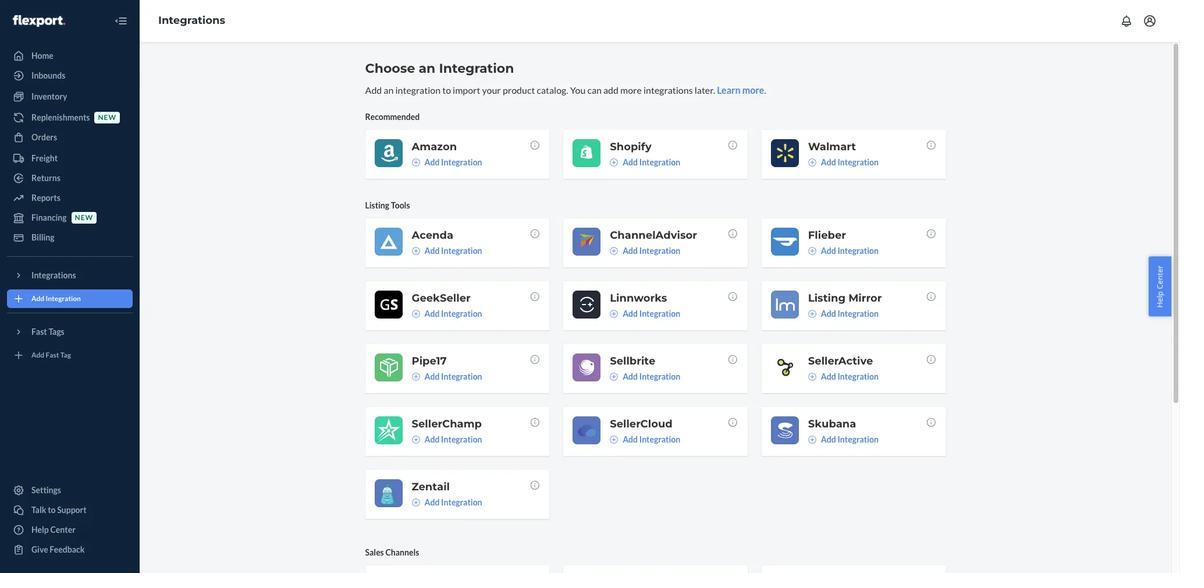 Task type: vqa. For each thing, say whether or not it's contained in the screenshot.
Problems
no



Task type: locate. For each thing, give the bounding box(es) containing it.
add integration for sellercloud
[[623, 434, 681, 444]]

flexport logo image
[[13, 15, 65, 27]]

integration down selleractive on the right bottom
[[838, 371, 879, 381]]

add integration link for linnworks
[[610, 308, 681, 320]]

add integration down 'amazon'
[[425, 157, 483, 167]]

plus circle image for sellbrite
[[610, 373, 619, 381]]

catalog.
[[537, 84, 569, 96]]

add integration down sellbrite
[[623, 371, 681, 381]]

add integration link for sellercloud
[[610, 434, 681, 445]]

add down skubana
[[822, 434, 837, 444]]

integration down skubana
[[838, 434, 879, 444]]

add integration down walmart
[[822, 157, 879, 167]]

add for geekseller
[[425, 309, 440, 318]]

integration for shopify
[[640, 157, 681, 167]]

help center
[[1156, 265, 1166, 308], [31, 525, 76, 535]]

integration for sellbrite
[[640, 371, 681, 381]]

choose
[[365, 61, 415, 76]]

integration for geekseller
[[441, 309, 483, 318]]

add for walmart
[[822, 157, 837, 167]]

sales channels
[[365, 547, 420, 557]]

0 vertical spatial listing
[[365, 200, 390, 210]]

plus circle image down flieber
[[809, 247, 817, 255]]

integration for skubana
[[838, 434, 879, 444]]

add integration link down channeladvisor
[[610, 245, 681, 257]]

settings link
[[7, 481, 133, 500]]

add integration down channeladvisor
[[623, 246, 681, 256]]

open notifications image
[[1120, 14, 1134, 28]]

add down flieber
[[822, 246, 837, 256]]

integration for flieber
[[838, 246, 879, 256]]

add integration link down skubana
[[809, 434, 879, 445]]

0 vertical spatial fast
[[31, 327, 47, 337]]

integrations
[[158, 14, 225, 27], [31, 270, 76, 280]]

billing
[[31, 232, 54, 242]]

add integration down flieber
[[822, 246, 879, 256]]

add down sellbrite
[[623, 371, 638, 381]]

flieber
[[809, 229, 847, 242]]

integration down 'amazon'
[[441, 157, 483, 167]]

integration for listing mirror
[[838, 309, 879, 318]]

plus circle image for walmart
[[809, 158, 817, 166]]

add
[[365, 84, 382, 96], [425, 157, 440, 167], [623, 157, 638, 167], [822, 157, 837, 167], [425, 246, 440, 256], [623, 246, 638, 256], [822, 246, 837, 256], [31, 294, 44, 303], [425, 309, 440, 318], [623, 309, 638, 318], [822, 309, 837, 318], [31, 351, 44, 360], [425, 371, 440, 381], [623, 371, 638, 381], [822, 371, 837, 381], [425, 434, 440, 444], [623, 434, 638, 444], [822, 434, 837, 444], [425, 497, 440, 507]]

add an integration to import your product catalog. you can add more integrations later. learn more .
[[365, 84, 767, 96]]

integration for acenda
[[441, 246, 483, 256]]

integration for sellerchamp
[[441, 434, 483, 444]]

support
[[57, 505, 87, 515]]

add integration for selleractive
[[822, 371, 879, 381]]

0 horizontal spatial more
[[621, 84, 642, 96]]

plus circle image for geekseller
[[412, 310, 420, 318]]

1 vertical spatial an
[[384, 84, 394, 96]]

add integration for channeladvisor
[[623, 246, 681, 256]]

0 vertical spatial center
[[1156, 265, 1166, 289]]

0 horizontal spatial new
[[75, 213, 93, 222]]

help center button
[[1150, 257, 1172, 316]]

1 vertical spatial integrations
[[31, 270, 76, 280]]

to
[[443, 84, 451, 96], [48, 505, 56, 515]]

linnworks
[[610, 292, 668, 304]]

add integration link down geekseller
[[412, 308, 483, 320]]

more right learn on the top right
[[743, 84, 765, 96]]

add integration down "sellerchamp"
[[425, 434, 483, 444]]

product
[[503, 84, 535, 96]]

center
[[1156, 265, 1166, 289], [50, 525, 76, 535]]

plus circle image down pipe17
[[412, 373, 420, 381]]

mirror
[[849, 292, 883, 304]]

0 horizontal spatial help center
[[31, 525, 76, 535]]

0 horizontal spatial to
[[48, 505, 56, 515]]

add integration link down the sellercloud
[[610, 434, 681, 445]]

integration down pipe17
[[441, 371, 483, 381]]

add integration down zentail
[[425, 497, 483, 507]]

add integration down listing mirror
[[822, 309, 879, 318]]

an up integration
[[419, 61, 436, 76]]

0 horizontal spatial integrations
[[31, 270, 76, 280]]

add down walmart
[[822, 157, 837, 167]]

integration up the import
[[439, 61, 514, 76]]

plus circle image down listing mirror
[[809, 310, 817, 318]]

add for zentail
[[425, 497, 440, 507]]

inbounds
[[31, 70, 65, 80]]

add integration link
[[412, 157, 483, 168], [610, 157, 681, 168], [809, 157, 879, 168], [412, 245, 483, 257], [610, 245, 681, 257], [809, 245, 879, 257], [7, 289, 133, 308], [412, 308, 483, 320], [610, 308, 681, 320], [809, 308, 879, 320], [412, 371, 483, 383], [610, 371, 681, 383], [809, 371, 879, 383], [412, 434, 483, 445], [610, 434, 681, 445], [809, 434, 879, 445], [412, 497, 483, 508]]

give feedback
[[31, 544, 85, 554]]

your
[[483, 84, 501, 96]]

0 horizontal spatial help
[[31, 525, 49, 535]]

to left the import
[[443, 84, 451, 96]]

learn more button
[[718, 84, 765, 97]]

integration for amazon
[[441, 157, 483, 167]]

add down geekseller
[[425, 309, 440, 318]]

add integration link for geekseller
[[412, 308, 483, 320]]

plus circle image down the sellercloud
[[610, 436, 619, 444]]

plus circle image for listing mirror
[[809, 310, 817, 318]]

integration down acenda
[[441, 246, 483, 256]]

to inside button
[[48, 505, 56, 515]]

.
[[765, 84, 767, 96]]

listing left mirror
[[809, 292, 846, 304]]

orders link
[[7, 128, 133, 147]]

later.
[[695, 84, 716, 96]]

financing
[[31, 213, 67, 222]]

add integration link down selleractive on the right bottom
[[809, 371, 879, 383]]

fast tags button
[[7, 323, 133, 341]]

give
[[31, 544, 48, 554]]

add integration link down listing mirror
[[809, 308, 879, 320]]

1 vertical spatial new
[[75, 213, 93, 222]]

add integration link down 'amazon'
[[412, 157, 483, 168]]

walmart
[[809, 140, 857, 153]]

integrations button
[[7, 266, 133, 285]]

plus circle image down shopify
[[610, 158, 619, 166]]

plus circle image down 'amazon'
[[412, 158, 420, 166]]

add integration down selleractive on the right bottom
[[822, 371, 879, 381]]

freight
[[31, 153, 58, 163]]

new down reports link
[[75, 213, 93, 222]]

add down acenda
[[425, 246, 440, 256]]

listing
[[365, 200, 390, 210], [809, 292, 846, 304]]

acenda
[[412, 229, 454, 242]]

integration
[[396, 84, 441, 96]]

add integration down geekseller
[[425, 309, 483, 318]]

add integration for sellerchamp
[[425, 434, 483, 444]]

plus circle image down walmart
[[809, 158, 817, 166]]

zentail
[[412, 480, 450, 493]]

plus circle image for shopify
[[610, 158, 619, 166]]

fast left tag
[[46, 351, 59, 360]]

add integration link down linnworks
[[610, 308, 681, 320]]

plus circle image down "sellerchamp"
[[412, 436, 420, 444]]

add down zentail
[[425, 497, 440, 507]]

plus circle image down sellbrite
[[610, 373, 619, 381]]

add integration for acenda
[[425, 246, 483, 256]]

add integration link down walmart
[[809, 157, 879, 168]]

integration down flieber
[[838, 246, 879, 256]]

0 vertical spatial to
[[443, 84, 451, 96]]

0 vertical spatial help
[[1156, 291, 1166, 308]]

plus circle image for sellercloud
[[610, 436, 619, 444]]

an for add
[[384, 84, 394, 96]]

1 vertical spatial help
[[31, 525, 49, 535]]

integration down "sellerchamp"
[[441, 434, 483, 444]]

plus circle image down zentail
[[412, 498, 420, 507]]

0 horizontal spatial listing
[[365, 200, 390, 210]]

add down channeladvisor
[[623, 246, 638, 256]]

more
[[621, 84, 642, 96], [743, 84, 765, 96]]

add fast tag
[[31, 351, 71, 360]]

an down choose
[[384, 84, 394, 96]]

fast
[[31, 327, 47, 337], [46, 351, 59, 360]]

more right the add
[[621, 84, 642, 96]]

tag
[[60, 351, 71, 360]]

add integration link down shopify
[[610, 157, 681, 168]]

integration for selleractive
[[838, 371, 879, 381]]

0 horizontal spatial an
[[384, 84, 394, 96]]

plus circle image for flieber
[[809, 247, 817, 255]]

add for sellerchamp
[[425, 434, 440, 444]]

integration down shopify
[[640, 157, 681, 167]]

plus circle image down geekseller
[[412, 310, 420, 318]]

1 vertical spatial fast
[[46, 351, 59, 360]]

add down "sellerchamp"
[[425, 434, 440, 444]]

1 horizontal spatial listing
[[809, 292, 846, 304]]

listing for listing tools
[[365, 200, 390, 210]]

add integration down shopify
[[623, 157, 681, 167]]

add integration down skubana
[[822, 434, 879, 444]]

add down shopify
[[623, 157, 638, 167]]

integration down geekseller
[[441, 309, 483, 318]]

an
[[419, 61, 436, 76], [384, 84, 394, 96]]

add for skubana
[[822, 434, 837, 444]]

help
[[1156, 291, 1166, 308], [31, 525, 49, 535]]

sales
[[365, 547, 384, 557]]

integration
[[439, 61, 514, 76], [441, 157, 483, 167], [640, 157, 681, 167], [838, 157, 879, 167], [441, 246, 483, 256], [640, 246, 681, 256], [838, 246, 879, 256], [46, 294, 81, 303], [441, 309, 483, 318], [640, 309, 681, 318], [838, 309, 879, 318], [441, 371, 483, 381], [640, 371, 681, 381], [838, 371, 879, 381], [441, 434, 483, 444], [640, 434, 681, 444], [838, 434, 879, 444], [441, 497, 483, 507]]

help inside help center link
[[31, 525, 49, 535]]

integration down sellbrite
[[640, 371, 681, 381]]

1 vertical spatial to
[[48, 505, 56, 515]]

add integration down acenda
[[425, 246, 483, 256]]

plus circle image down channeladvisor
[[610, 247, 619, 255]]

add integration for skubana
[[822, 434, 879, 444]]

0 vertical spatial integrations
[[158, 14, 225, 27]]

listing left tools
[[365, 200, 390, 210]]

0 vertical spatial help center
[[1156, 265, 1166, 308]]

add
[[604, 84, 619, 96]]

2 more from the left
[[743, 84, 765, 96]]

add down 'amazon'
[[425, 157, 440, 167]]

integration down mirror
[[838, 309, 879, 318]]

add integration down pipe17
[[425, 371, 483, 381]]

add integration link for sellerchamp
[[412, 434, 483, 445]]

integrations
[[644, 84, 693, 96]]

plus circle image for pipe17
[[412, 373, 420, 381]]

1 horizontal spatial help
[[1156, 291, 1166, 308]]

integration for channeladvisor
[[640, 246, 681, 256]]

add integration link down flieber
[[809, 245, 879, 257]]

integration for linnworks
[[640, 309, 681, 318]]

talk
[[31, 505, 46, 515]]

fast inside dropdown button
[[31, 327, 47, 337]]

1 horizontal spatial more
[[743, 84, 765, 96]]

add down linnworks
[[623, 309, 638, 318]]

add for pipe17
[[425, 371, 440, 381]]

add integration link for walmart
[[809, 157, 879, 168]]

fast left tags
[[31, 327, 47, 337]]

integration down channeladvisor
[[640, 246, 681, 256]]

add integration down integrations dropdown button
[[31, 294, 81, 303]]

0 vertical spatial an
[[419, 61, 436, 76]]

1 horizontal spatial an
[[419, 61, 436, 76]]

1 horizontal spatial center
[[1156, 265, 1166, 289]]

add integration down linnworks
[[623, 309, 681, 318]]

plus circle image
[[610, 158, 619, 166], [809, 158, 817, 166], [412, 247, 420, 255], [610, 247, 619, 255], [809, 247, 817, 255], [610, 310, 619, 318], [610, 373, 619, 381], [809, 373, 817, 381], [412, 436, 420, 444], [610, 436, 619, 444], [809, 436, 817, 444], [412, 498, 420, 507]]

plus circle image for sellerchamp
[[412, 436, 420, 444]]

inventory link
[[7, 87, 133, 106]]

integration down walmart
[[838, 157, 879, 167]]

1 vertical spatial center
[[50, 525, 76, 535]]

add integration link for pipe17
[[412, 371, 483, 383]]

to right the talk
[[48, 505, 56, 515]]

add integration for amazon
[[425, 157, 483, 167]]

1 horizontal spatial help center
[[1156, 265, 1166, 308]]

add integration link down zentail
[[412, 497, 483, 508]]

new up orders link
[[98, 113, 116, 122]]

add integration link for selleractive
[[809, 371, 879, 383]]

home
[[31, 51, 53, 61]]

add integration link down sellbrite
[[610, 371, 681, 383]]

add integration for sellbrite
[[623, 371, 681, 381]]

integration down zentail
[[441, 497, 483, 507]]

1 horizontal spatial new
[[98, 113, 116, 122]]

0 vertical spatial new
[[98, 113, 116, 122]]

add for shopify
[[623, 157, 638, 167]]

help inside help center button
[[1156, 291, 1166, 308]]

1 more from the left
[[621, 84, 642, 96]]

1 vertical spatial listing
[[809, 292, 846, 304]]

sellbrite
[[610, 355, 656, 367]]

add integration for shopify
[[623, 157, 681, 167]]

new
[[98, 113, 116, 122], [75, 213, 93, 222]]

plus circle image down linnworks
[[610, 310, 619, 318]]

add integration link down acenda
[[412, 245, 483, 257]]

new for replenishments
[[98, 113, 116, 122]]

add down listing mirror
[[822, 309, 837, 318]]

add down pipe17
[[425, 371, 440, 381]]

plus circle image down skubana
[[809, 436, 817, 444]]

plus circle image down selleractive on the right bottom
[[809, 373, 817, 381]]

integration down the sellercloud
[[640, 434, 681, 444]]

add down the sellercloud
[[623, 434, 638, 444]]

integration down linnworks
[[640, 309, 681, 318]]

add integration link down "sellerchamp"
[[412, 434, 483, 445]]

plus circle image down acenda
[[412, 247, 420, 255]]

add integration down the sellercloud
[[623, 434, 681, 444]]

plus circle image
[[412, 158, 420, 166], [412, 310, 420, 318], [809, 310, 817, 318], [412, 373, 420, 381]]

give feedback button
[[7, 540, 133, 559]]

add integration link down pipe17
[[412, 371, 483, 383]]

freight link
[[7, 149, 133, 168]]

add down selleractive on the right bottom
[[822, 371, 837, 381]]

add integration link for amazon
[[412, 157, 483, 168]]

add integration for linnworks
[[623, 309, 681, 318]]

add integration
[[425, 157, 483, 167], [623, 157, 681, 167], [822, 157, 879, 167], [425, 246, 483, 256], [623, 246, 681, 256], [822, 246, 879, 256], [31, 294, 81, 303], [425, 309, 483, 318], [623, 309, 681, 318], [822, 309, 879, 318], [425, 371, 483, 381], [623, 371, 681, 381], [822, 371, 879, 381], [425, 434, 483, 444], [623, 434, 681, 444], [822, 434, 879, 444], [425, 497, 483, 507]]

sellercloud
[[610, 417, 673, 430]]



Task type: describe. For each thing, give the bounding box(es) containing it.
add fast tag link
[[7, 346, 133, 365]]

add integration for flieber
[[822, 246, 879, 256]]

shopify
[[610, 140, 652, 153]]

1 horizontal spatial integrations
[[158, 14, 225, 27]]

add integration link for channeladvisor
[[610, 245, 681, 257]]

learn
[[718, 84, 741, 96]]

pipe17
[[412, 355, 447, 367]]

orders
[[31, 132, 57, 142]]

add integration for walmart
[[822, 157, 879, 167]]

channels
[[386, 547, 420, 557]]

home link
[[7, 47, 133, 65]]

can
[[588, 84, 602, 96]]

selleractive
[[809, 355, 874, 367]]

import
[[453, 84, 481, 96]]

plus circle image for channeladvisor
[[610, 247, 619, 255]]

add for sellbrite
[[623, 371, 638, 381]]

recommended
[[365, 112, 420, 122]]

replenishments
[[31, 112, 90, 122]]

plus circle image for amazon
[[412, 158, 420, 166]]

close navigation image
[[114, 14, 128, 28]]

skubana
[[809, 417, 857, 430]]

1 horizontal spatial to
[[443, 84, 451, 96]]

add integration link for skubana
[[809, 434, 879, 445]]

listing tools
[[365, 200, 410, 210]]

talk to support button
[[7, 501, 133, 519]]

reports
[[31, 193, 60, 203]]

integration for walmart
[[838, 157, 879, 167]]

an for choose
[[419, 61, 436, 76]]

inventory
[[31, 91, 67, 101]]

0 horizontal spatial center
[[50, 525, 76, 535]]

add for selleractive
[[822, 371, 837, 381]]

billing link
[[7, 228, 133, 247]]

plus circle image for selleractive
[[809, 373, 817, 381]]

geekseller
[[412, 292, 471, 304]]

add integration for geekseller
[[425, 309, 483, 318]]

add integration for zentail
[[425, 497, 483, 507]]

feedback
[[50, 544, 85, 554]]

integration for sellercloud
[[640, 434, 681, 444]]

plus circle image for acenda
[[412, 247, 420, 255]]

plus circle image for skubana
[[809, 436, 817, 444]]

fast tags
[[31, 327, 64, 337]]

add integration link down integrations dropdown button
[[7, 289, 133, 308]]

add for acenda
[[425, 246, 440, 256]]

add down choose
[[365, 84, 382, 96]]

add for channeladvisor
[[623, 246, 638, 256]]

add integration for pipe17
[[425, 371, 483, 381]]

amazon
[[412, 140, 457, 153]]

add integration link for flieber
[[809, 245, 879, 257]]

integration down integrations dropdown button
[[46, 294, 81, 303]]

center inside button
[[1156, 265, 1166, 289]]

add integration link for shopify
[[610, 157, 681, 168]]

integration for pipe17
[[441, 371, 483, 381]]

add integration for listing mirror
[[822, 309, 879, 318]]

add for linnworks
[[623, 309, 638, 318]]

help center inside button
[[1156, 265, 1166, 308]]

plus circle image for zentail
[[412, 498, 420, 507]]

integration for zentail
[[441, 497, 483, 507]]

add integration link for acenda
[[412, 245, 483, 257]]

settings
[[31, 485, 61, 495]]

returns
[[31, 173, 60, 183]]

integrations inside integrations dropdown button
[[31, 270, 76, 280]]

listing for listing mirror
[[809, 292, 846, 304]]

add integration link for zentail
[[412, 497, 483, 508]]

tools
[[391, 200, 410, 210]]

integrations link
[[158, 14, 225, 27]]

sellerchamp
[[412, 417, 482, 430]]

add down the fast tags
[[31, 351, 44, 360]]

plus circle image for linnworks
[[610, 310, 619, 318]]

add integration link for listing mirror
[[809, 308, 879, 320]]

reports link
[[7, 189, 133, 207]]

talk to support
[[31, 505, 87, 515]]

add integration link for sellbrite
[[610, 371, 681, 383]]

add for flieber
[[822, 246, 837, 256]]

1 vertical spatial help center
[[31, 525, 76, 535]]

returns link
[[7, 169, 133, 188]]

open account menu image
[[1144, 14, 1158, 28]]

tags
[[49, 327, 64, 337]]

channeladvisor
[[610, 229, 698, 242]]

add for amazon
[[425, 157, 440, 167]]

choose an integration
[[365, 61, 514, 76]]

add up the fast tags
[[31, 294, 44, 303]]

you
[[571, 84, 586, 96]]

listing mirror
[[809, 292, 883, 304]]

new for financing
[[75, 213, 93, 222]]

inbounds link
[[7, 66, 133, 85]]

help center link
[[7, 521, 133, 539]]

add for sellercloud
[[623, 434, 638, 444]]

add for listing mirror
[[822, 309, 837, 318]]



